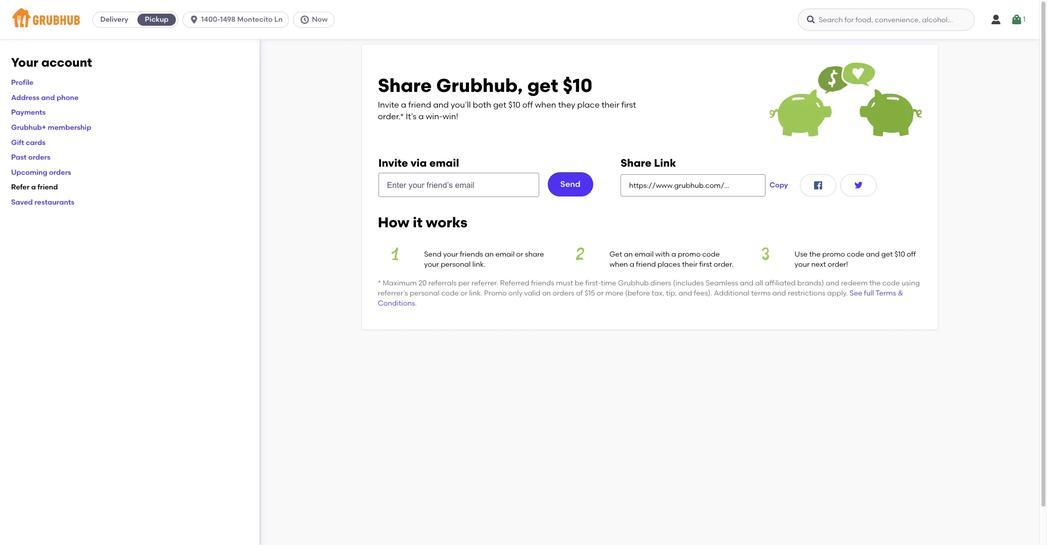 Task type: describe. For each thing, give the bounding box(es) containing it.
apply.
[[827, 289, 848, 298]]

(includes
[[673, 279, 704, 287]]

orders for past orders
[[28, 153, 50, 162]]

when inside 'share grubhub, get $10 invite a friend and you'll both get $10 off when they place their first order.* it's a win-win!'
[[535, 100, 556, 110]]

first-
[[585, 279, 601, 287]]

address and phone
[[11, 93, 79, 102]]

of
[[576, 289, 583, 298]]

conditions
[[378, 299, 415, 308]]

off inside use the promo code and get $10 off your next order!
[[907, 250, 916, 259]]

and down (includes
[[679, 289, 692, 298]]

code down referrals
[[441, 289, 459, 298]]

referrer's
[[378, 289, 408, 298]]

send for send
[[560, 179, 581, 189]]

use the promo code and get $10 off your next order!
[[795, 250, 916, 269]]

ln
[[274, 15, 283, 24]]

1 horizontal spatial your
[[443, 250, 458, 259]]

1 vertical spatial invite
[[378, 157, 408, 169]]

friends inside * maximum 20 referrals per referrer. referred friends must be first-time grubhub diners (includes seamless and all affiliated brands) and redeem the code using referrer's personal code or link. promo only valid on orders of $15 or more (before tax, tip, and fees). additional terms and restrictions apply.
[[531, 279, 554, 287]]

pickup
[[145, 15, 169, 24]]

additional
[[714, 289, 749, 298]]

restaurants
[[34, 198, 74, 207]]

first inside get an email with a promo code when a friend places their first order.
[[699, 260, 712, 269]]

code up terms
[[882, 279, 900, 287]]

svg image for now
[[300, 15, 310, 25]]

per
[[458, 279, 470, 287]]

share
[[525, 250, 544, 259]]

saved restaurants
[[11, 198, 74, 207]]

0 horizontal spatial or
[[460, 289, 468, 298]]

friends inside send your friends an email or share your personal link.
[[460, 250, 483, 259]]

grubhub+
[[11, 123, 46, 132]]

via
[[411, 157, 427, 169]]

now
[[312, 15, 328, 24]]

tax,
[[652, 289, 664, 298]]

be
[[575, 279, 584, 287]]

only
[[508, 289, 523, 298]]

share for link
[[621, 157, 651, 169]]

address and phone link
[[11, 93, 79, 102]]

link. inside send your friends an email or share your personal link.
[[472, 260, 486, 269]]

the inside use the promo code and get $10 off your next order!
[[809, 250, 821, 259]]

1
[[1023, 15, 1026, 24]]

invite via email
[[378, 157, 459, 169]]

promo inside get an email with a promo code when a friend places their first order.
[[678, 250, 701, 259]]

order.
[[714, 260, 734, 269]]

and left phone
[[41, 93, 55, 102]]

referred
[[500, 279, 529, 287]]

delivery button
[[93, 12, 135, 28]]

gift
[[11, 138, 24, 147]]

your account
[[11, 55, 92, 70]]

grubhub
[[618, 279, 649, 287]]

seamless
[[706, 279, 738, 287]]

upcoming orders
[[11, 168, 71, 177]]

link
[[654, 157, 676, 169]]

1498
[[220, 15, 236, 24]]

1 horizontal spatial $10
[[563, 74, 593, 97]]

restrictions
[[788, 289, 826, 298]]

share grubhub, get $10 invite a friend and you'll both get $10 off when they place their first order.* it's a win-win!
[[378, 74, 636, 121]]

get inside use the promo code and get $10 off your next order!
[[881, 250, 893, 259]]

promo
[[484, 289, 507, 298]]

pickup button
[[135, 12, 178, 28]]

your inside use the promo code and get $10 off your next order!
[[795, 260, 810, 269]]

send your friends an email or share your personal link.
[[424, 250, 544, 269]]

orders for upcoming orders
[[49, 168, 71, 177]]

.
[[415, 299, 417, 308]]

diners
[[650, 279, 671, 287]]

profile link
[[11, 78, 33, 87]]

more
[[605, 289, 623, 298]]

all
[[755, 279, 763, 287]]

they
[[558, 100, 575, 110]]

1 vertical spatial $10
[[508, 100, 520, 110]]

with
[[655, 250, 670, 259]]

share for grubhub,
[[378, 74, 432, 97]]

terms
[[751, 289, 771, 298]]

it
[[413, 214, 423, 231]]

grubhub+ membership
[[11, 123, 91, 132]]

0 horizontal spatial friend
[[38, 183, 58, 192]]

both
[[473, 100, 491, 110]]

personal inside send your friends an email or share your personal link.
[[441, 260, 471, 269]]

your
[[11, 55, 38, 70]]

grubhub+ membership link
[[11, 123, 91, 132]]

*
[[378, 279, 381, 287]]

2 horizontal spatial or
[[597, 289, 604, 298]]

redeem
[[841, 279, 868, 287]]

Search for food, convenience, alcohol... search field
[[798, 9, 975, 31]]

1 vertical spatial get
[[493, 100, 506, 110]]

1 button
[[1011, 11, 1026, 29]]

must
[[556, 279, 573, 287]]

invite inside 'share grubhub, get $10 invite a friend and you'll both get $10 off when they place their first order.* it's a win-win!'
[[378, 100, 399, 110]]

win!
[[443, 111, 458, 121]]

membership
[[48, 123, 91, 132]]

off inside 'share grubhub, get $10 invite a friend and you'll both get $10 off when they place their first order.* it's a win-win!'
[[522, 100, 533, 110]]

a up grubhub
[[630, 260, 634, 269]]

payments link
[[11, 108, 46, 117]]

referrer.
[[472, 279, 498, 287]]

1400-
[[201, 15, 220, 24]]

an inside send your friends an email or share your personal link.
[[485, 250, 494, 259]]

see full terms & conditions link
[[378, 289, 903, 308]]

when inside get an email with a promo code when a friend places their first order.
[[609, 260, 628, 269]]



Task type: locate. For each thing, give the bounding box(es) containing it.
2 horizontal spatial get
[[881, 250, 893, 259]]

$10 right both
[[508, 100, 520, 110]]

main navigation navigation
[[0, 0, 1039, 39]]

phone
[[57, 93, 79, 102]]

1 vertical spatial their
[[682, 260, 698, 269]]

order!
[[828, 260, 848, 269]]

0 horizontal spatial $10
[[508, 100, 520, 110]]

copy
[[769, 181, 788, 190]]

0 vertical spatial link.
[[472, 260, 486, 269]]

when
[[535, 100, 556, 110], [609, 260, 628, 269]]

Enter your friend's email email field
[[378, 173, 539, 197]]

personal down "20"
[[410, 289, 440, 298]]

0 vertical spatial share
[[378, 74, 432, 97]]

0 horizontal spatial their
[[602, 100, 620, 110]]

1 horizontal spatial get
[[527, 74, 558, 97]]

fees).
[[694, 289, 712, 298]]

1 vertical spatial send
[[424, 250, 442, 259]]

0 horizontal spatial email
[[429, 157, 459, 169]]

and left all
[[740, 279, 754, 287]]

saved
[[11, 198, 33, 207]]

and up "apply."
[[826, 279, 839, 287]]

20
[[418, 279, 427, 287]]

svg image left 1400-
[[189, 15, 199, 25]]

0 vertical spatial off
[[522, 100, 533, 110]]

2 vertical spatial get
[[881, 250, 893, 259]]

friends up on
[[531, 279, 554, 287]]

email for invite via email
[[429, 157, 459, 169]]

1 vertical spatial friends
[[531, 279, 554, 287]]

friend inside get an email with a promo code when a friend places their first order.
[[636, 260, 656, 269]]

send inside button
[[560, 179, 581, 189]]

1 vertical spatial link.
[[469, 289, 482, 298]]

get up terms
[[881, 250, 893, 259]]

0 vertical spatial when
[[535, 100, 556, 110]]

share up it's
[[378, 74, 432, 97]]

0 horizontal spatial send
[[424, 250, 442, 259]]

0 horizontal spatial when
[[535, 100, 556, 110]]

1 vertical spatial friend
[[38, 183, 58, 192]]

first right place
[[621, 100, 636, 110]]

get
[[609, 250, 622, 259]]

email right 'via'
[[429, 157, 459, 169]]

1 horizontal spatial off
[[907, 250, 916, 259]]

0 horizontal spatial first
[[621, 100, 636, 110]]

when left they
[[535, 100, 556, 110]]

0 horizontal spatial your
[[424, 260, 439, 269]]

the inside * maximum 20 referrals per referrer. referred friends must be first-time grubhub diners (includes seamless and all affiliated brands) and redeem the code using referrer's personal code or link. promo only valid on orders of $15 or more (before tax, tip, and fees). additional terms and restrictions apply.
[[869, 279, 881, 287]]

0 vertical spatial orders
[[28, 153, 50, 162]]

the up full
[[869, 279, 881, 287]]

&
[[898, 289, 903, 298]]

email inside get an email with a promo code when a friend places their first order.
[[635, 250, 654, 259]]

see full terms & conditions
[[378, 289, 903, 308]]

step 1 image
[[378, 248, 412, 260]]

or left share
[[516, 250, 523, 259]]

see
[[850, 289, 862, 298]]

2 vertical spatial $10
[[895, 250, 905, 259]]

share inside 'share grubhub, get $10 invite a friend and you'll both get $10 off when they place their first order.* it's a win-win!'
[[378, 74, 432, 97]]

places
[[658, 260, 680, 269]]

invite up order.*
[[378, 100, 399, 110]]

works
[[426, 214, 467, 231]]

2 horizontal spatial your
[[795, 260, 810, 269]]

account
[[41, 55, 92, 70]]

past orders
[[11, 153, 50, 162]]

the up next
[[809, 250, 821, 259]]

0 vertical spatial get
[[527, 74, 558, 97]]

a up it's
[[401, 100, 406, 110]]

and inside 'share grubhub, get $10 invite a friend and you'll both get $10 off when they place their first order.* it's a win-win!'
[[433, 100, 449, 110]]

orders up upcoming orders
[[28, 153, 50, 162]]

share
[[378, 74, 432, 97], [621, 157, 651, 169]]

and
[[41, 93, 55, 102], [433, 100, 449, 110], [866, 250, 880, 259], [740, 279, 754, 287], [826, 279, 839, 287], [679, 289, 692, 298], [772, 289, 786, 298]]

promo inside use the promo code and get $10 off your next order!
[[822, 250, 845, 259]]

email left with
[[635, 250, 654, 259]]

0 vertical spatial invite
[[378, 100, 399, 110]]

friend down with
[[636, 260, 656, 269]]

share left link
[[621, 157, 651, 169]]

and up win-
[[433, 100, 449, 110]]

an up referrer.
[[485, 250, 494, 259]]

1 horizontal spatial email
[[495, 250, 515, 259]]

gift cards
[[11, 138, 46, 147]]

payments
[[11, 108, 46, 117]]

0 vertical spatial friend
[[408, 100, 431, 110]]

email inside send your friends an email or share your personal link.
[[495, 250, 515, 259]]

2 vertical spatial friend
[[636, 260, 656, 269]]

1400-1498 montecito ln button
[[182, 12, 293, 28]]

and down affiliated
[[772, 289, 786, 298]]

gift cards link
[[11, 138, 46, 147]]

0 vertical spatial send
[[560, 179, 581, 189]]

on
[[542, 289, 551, 298]]

1400-1498 montecito ln
[[201, 15, 283, 24]]

2 horizontal spatial email
[[635, 250, 654, 259]]

their up (includes
[[682, 260, 698, 269]]

2 promo from the left
[[822, 250, 845, 259]]

place
[[577, 100, 600, 110]]

using
[[902, 279, 920, 287]]

1 vertical spatial first
[[699, 260, 712, 269]]

1 horizontal spatial personal
[[441, 260, 471, 269]]

a right it's
[[418, 111, 424, 121]]

copy button
[[765, 174, 792, 197]]

1 vertical spatial when
[[609, 260, 628, 269]]

use
[[795, 250, 808, 259]]

affiliated
[[765, 279, 796, 287]]

their inside 'share grubhub, get $10 invite a friend and you'll both get $10 off when they place their first order.* it's a win-win!'
[[602, 100, 620, 110]]

the
[[809, 250, 821, 259], [869, 279, 881, 287]]

order.*
[[378, 111, 404, 121]]

2 svg image from the left
[[300, 15, 310, 25]]

2 horizontal spatial friend
[[636, 260, 656, 269]]

0 horizontal spatial promo
[[678, 250, 701, 259]]

(before
[[625, 289, 650, 298]]

now button
[[293, 12, 338, 28]]

a right with
[[671, 250, 676, 259]]

0 horizontal spatial an
[[485, 250, 494, 259]]

your up referrals
[[443, 250, 458, 259]]

step 2 image
[[563, 248, 597, 260]]

you'll
[[451, 100, 471, 110]]

1 horizontal spatial their
[[682, 260, 698, 269]]

link. down referrer.
[[469, 289, 482, 298]]

get an email with a promo code when a friend places their first order.
[[609, 250, 734, 269]]

invite
[[378, 100, 399, 110], [378, 157, 408, 169]]

friend
[[408, 100, 431, 110], [38, 183, 58, 192], [636, 260, 656, 269]]

send button
[[548, 172, 593, 197]]

friends up per
[[460, 250, 483, 259]]

friend up saved restaurants
[[38, 183, 58, 192]]

1 vertical spatial personal
[[410, 289, 440, 298]]

when down get
[[609, 260, 628, 269]]

personal
[[441, 260, 471, 269], [410, 289, 440, 298]]

get
[[527, 74, 558, 97], [493, 100, 506, 110], [881, 250, 893, 259]]

first inside 'share grubhub, get $10 invite a friend and you'll both get $10 off when they place their first order.* it's a win-win!'
[[621, 100, 636, 110]]

0 horizontal spatial share
[[378, 74, 432, 97]]

time
[[601, 279, 616, 287]]

$15
[[585, 289, 595, 298]]

and up redeem
[[866, 250, 880, 259]]

refer a friend link
[[11, 183, 58, 192]]

refer a friend
[[11, 183, 58, 192]]

0 horizontal spatial friends
[[460, 250, 483, 259]]

0 horizontal spatial the
[[809, 250, 821, 259]]

or right $15
[[597, 289, 604, 298]]

1 horizontal spatial svg image
[[300, 15, 310, 25]]

1 vertical spatial orders
[[49, 168, 71, 177]]

valid
[[524, 289, 540, 298]]

next
[[811, 260, 826, 269]]

2 vertical spatial orders
[[553, 289, 574, 298]]

email for get an email with a promo code when a friend places their first order.
[[635, 250, 654, 259]]

personal up per
[[441, 260, 471, 269]]

svg image inside now button
[[300, 15, 310, 25]]

2 an from the left
[[624, 250, 633, 259]]

svg image inside 1400-1498 montecito ln button
[[189, 15, 199, 25]]

referrals
[[428, 279, 457, 287]]

refer
[[11, 183, 29, 192]]

profile
[[11, 78, 33, 87]]

1 horizontal spatial the
[[869, 279, 881, 287]]

promo up order!
[[822, 250, 845, 259]]

your
[[443, 250, 458, 259], [424, 260, 439, 269], [795, 260, 810, 269]]

get right both
[[493, 100, 506, 110]]

svg image inside 1 'button'
[[1011, 14, 1023, 26]]

2 horizontal spatial $10
[[895, 250, 905, 259]]

past
[[11, 153, 27, 162]]

$10 up place
[[563, 74, 593, 97]]

or down per
[[460, 289, 468, 298]]

orders
[[28, 153, 50, 162], [49, 168, 71, 177], [553, 289, 574, 298]]

a
[[401, 100, 406, 110], [418, 111, 424, 121], [31, 183, 36, 192], [671, 250, 676, 259], [630, 260, 634, 269]]

off up the "using"
[[907, 250, 916, 259]]

$10 inside use the promo code and get $10 off your next order!
[[895, 250, 905, 259]]

0 horizontal spatial get
[[493, 100, 506, 110]]

upcoming
[[11, 168, 47, 177]]

their inside get an email with a promo code when a friend places their first order.
[[682, 260, 698, 269]]

1 vertical spatial off
[[907, 250, 916, 259]]

1 horizontal spatial or
[[516, 250, 523, 259]]

or
[[516, 250, 523, 259], [460, 289, 468, 298], [597, 289, 604, 298]]

delivery
[[100, 15, 128, 24]]

how
[[378, 214, 409, 231]]

step 3 image
[[748, 248, 783, 260]]

1 an from the left
[[485, 250, 494, 259]]

svg image
[[990, 14, 1002, 26], [1011, 14, 1023, 26], [806, 15, 816, 25], [812, 180, 824, 192], [853, 180, 865, 192]]

your up "20"
[[424, 260, 439, 269]]

1 horizontal spatial promo
[[822, 250, 845, 259]]

personal inside * maximum 20 referrals per referrer. referred friends must be first-time grubhub diners (includes seamless and all affiliated brands) and redeem the code using referrer's personal code or link. promo only valid on orders of $15 or more (before tax, tip, and fees). additional terms and restrictions apply.
[[410, 289, 440, 298]]

0 vertical spatial their
[[602, 100, 620, 110]]

code up order!
[[847, 250, 864, 259]]

full
[[864, 289, 874, 298]]

a right refer
[[31, 183, 36, 192]]

1 promo from the left
[[678, 250, 701, 259]]

terms
[[876, 289, 896, 298]]

1 horizontal spatial an
[[624, 250, 633, 259]]

1 horizontal spatial friends
[[531, 279, 554, 287]]

1 vertical spatial the
[[869, 279, 881, 287]]

0 vertical spatial the
[[809, 250, 821, 259]]

code up the order.
[[702, 250, 720, 259]]

1 horizontal spatial friend
[[408, 100, 431, 110]]

your down use
[[795, 260, 810, 269]]

0 vertical spatial $10
[[563, 74, 593, 97]]

link. up referrer.
[[472, 260, 486, 269]]

email left share
[[495, 250, 515, 259]]

it's
[[406, 111, 417, 121]]

code inside use the promo code and get $10 off your next order!
[[847, 250, 864, 259]]

link. inside * maximum 20 referrals per referrer. referred friends must be first-time grubhub diners (includes seamless and all affiliated brands) and redeem the code using referrer's personal code or link. promo only valid on orders of $15 or more (before tax, tip, and fees). additional terms and restrictions apply.
[[469, 289, 482, 298]]

or inside send your friends an email or share your personal link.
[[516, 250, 523, 259]]

0 vertical spatial friends
[[460, 250, 483, 259]]

share link
[[621, 157, 676, 169]]

0 horizontal spatial off
[[522, 100, 533, 110]]

0 vertical spatial personal
[[441, 260, 471, 269]]

invite left 'via'
[[378, 157, 408, 169]]

1 horizontal spatial share
[[621, 157, 651, 169]]

first left the order.
[[699, 260, 712, 269]]

get up they
[[527, 74, 558, 97]]

montecito
[[237, 15, 273, 24]]

1 horizontal spatial first
[[699, 260, 712, 269]]

None text field
[[621, 174, 765, 197]]

an right get
[[624, 250, 633, 259]]

svg image
[[189, 15, 199, 25], [300, 15, 310, 25]]

$10 up the "using"
[[895, 250, 905, 259]]

orders up refer a friend
[[49, 168, 71, 177]]

svg image for 1400-1498 montecito ln
[[189, 15, 199, 25]]

1 horizontal spatial when
[[609, 260, 628, 269]]

tip,
[[666, 289, 677, 298]]

orders down must in the bottom right of the page
[[553, 289, 574, 298]]

send
[[560, 179, 581, 189], [424, 250, 442, 259]]

their right place
[[602, 100, 620, 110]]

upcoming orders link
[[11, 168, 71, 177]]

off left they
[[522, 100, 533, 110]]

address
[[11, 93, 40, 102]]

off
[[522, 100, 533, 110], [907, 250, 916, 259]]

send inside send your friends an email or share your personal link.
[[424, 250, 442, 259]]

1 svg image from the left
[[189, 15, 199, 25]]

an inside get an email with a promo code when a friend places their first order.
[[624, 250, 633, 259]]

first
[[621, 100, 636, 110], [699, 260, 712, 269]]

orders inside * maximum 20 referrals per referrer. referred friends must be first-time grubhub diners (includes seamless and all affiliated brands) and redeem the code using referrer's personal code or link. promo only valid on orders of $15 or more (before tax, tip, and fees). additional terms and restrictions apply.
[[553, 289, 574, 298]]

send for send your friends an email or share your personal link.
[[424, 250, 442, 259]]

friend up it's
[[408, 100, 431, 110]]

promo up places
[[678, 250, 701, 259]]

how it works
[[378, 214, 467, 231]]

0 horizontal spatial svg image
[[189, 15, 199, 25]]

svg image left now
[[300, 15, 310, 25]]

0 vertical spatial first
[[621, 100, 636, 110]]

0 horizontal spatial personal
[[410, 289, 440, 298]]

share grubhub and save image
[[769, 61, 922, 137]]

and inside use the promo code and get $10 off your next order!
[[866, 250, 880, 259]]

1 horizontal spatial send
[[560, 179, 581, 189]]

1 vertical spatial share
[[621, 157, 651, 169]]

friend inside 'share grubhub, get $10 invite a friend and you'll both get $10 off when they place their first order.* it's a win-win!'
[[408, 100, 431, 110]]

code inside get an email with a promo code when a friend places their first order.
[[702, 250, 720, 259]]



Task type: vqa. For each thing, say whether or not it's contained in the screenshot.
Use
yes



